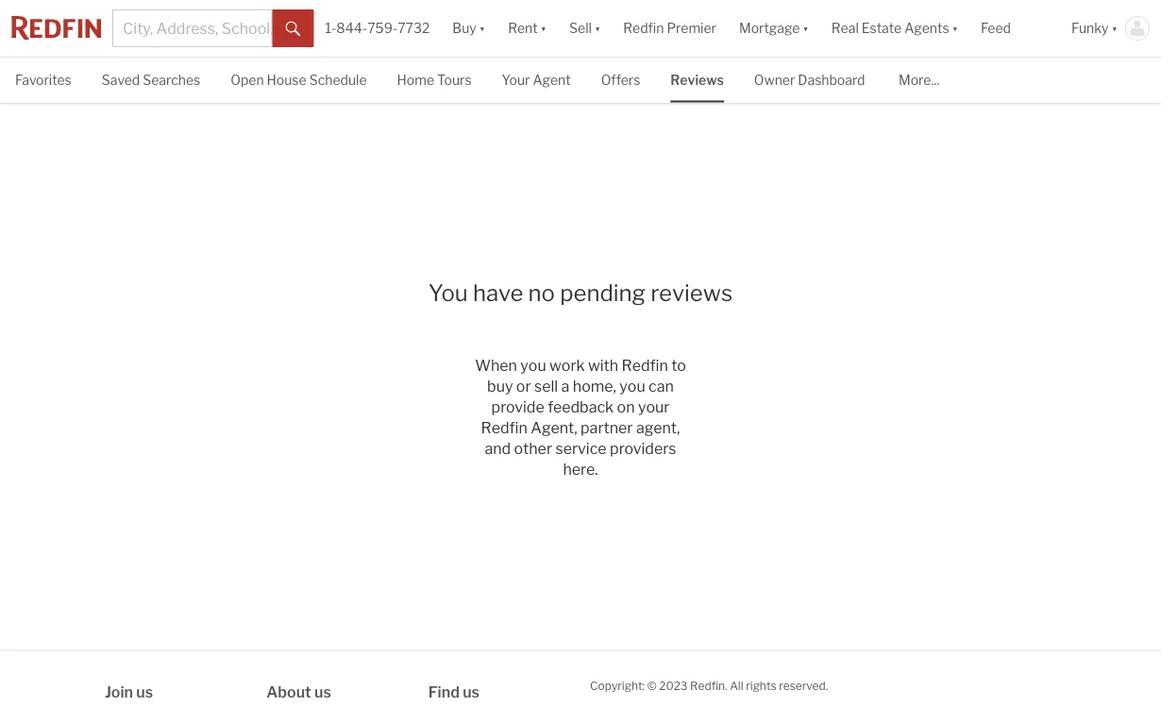Task type: describe. For each thing, give the bounding box(es) containing it.
more...
[[899, 72, 940, 88]]

have
[[473, 279, 524, 307]]

estate
[[862, 20, 902, 36]]

no
[[529, 279, 555, 307]]

other
[[514, 440, 553, 458]]

owner dashboard
[[755, 72, 866, 88]]

reviews
[[671, 72, 724, 88]]

real
[[832, 20, 859, 36]]

2023
[[660, 680, 688, 693]]

open
[[231, 72, 264, 88]]

favorites link
[[15, 58, 72, 101]]

your
[[502, 72, 530, 88]]

on
[[617, 398, 635, 417]]

join us
[[105, 683, 153, 702]]

provide
[[492, 398, 545, 417]]

here.
[[563, 460, 599, 479]]

or
[[517, 377, 531, 396]]

open house schedule
[[231, 72, 367, 88]]

mortgage ▾ button
[[740, 0, 809, 57]]

redfin.
[[691, 680, 728, 693]]

schedule
[[310, 72, 367, 88]]

buy ▾ button
[[453, 0, 486, 57]]

work
[[550, 357, 585, 375]]

home
[[397, 72, 435, 88]]

a
[[562, 377, 570, 396]]

agent
[[533, 72, 571, 88]]

redfin premier
[[624, 20, 717, 36]]

1-844-759-7732 link
[[325, 20, 430, 36]]

©
[[648, 680, 657, 693]]

owner
[[755, 72, 796, 88]]

mortgage ▾
[[740, 20, 809, 36]]

agent,
[[531, 419, 578, 437]]

and
[[485, 440, 511, 458]]

favorites
[[15, 72, 72, 88]]

buy
[[488, 377, 513, 396]]

pending
[[560, 279, 646, 307]]

premier
[[667, 20, 717, 36]]

sell ▾
[[570, 20, 601, 36]]

2 vertical spatial redfin
[[481, 419, 528, 437]]

agents
[[905, 20, 950, 36]]

partner
[[581, 419, 633, 437]]

sell ▾ button
[[570, 0, 601, 57]]

you have no pending reviews
[[429, 279, 733, 307]]

funky ▾
[[1072, 20, 1118, 36]]

saved searches link
[[102, 58, 200, 101]]

house
[[267, 72, 307, 88]]

providers
[[610, 440, 677, 458]]

▾ for funky ▾
[[1112, 20, 1118, 36]]

reserved.
[[780, 680, 829, 693]]

▾ inside dropdown button
[[953, 20, 959, 36]]

us for find us
[[463, 683, 480, 702]]

reviews link
[[671, 58, 724, 101]]

owner dashboard link
[[755, 58, 866, 101]]

rights
[[746, 680, 777, 693]]

when
[[475, 357, 518, 375]]

sell ▾ button
[[558, 0, 612, 57]]

home,
[[573, 377, 617, 396]]

▾ for sell ▾
[[595, 20, 601, 36]]

City, Address, School, Agent, ZIP search field
[[112, 9, 272, 47]]

sell
[[535, 377, 558, 396]]

buy
[[453, 20, 477, 36]]

759-
[[368, 20, 398, 36]]

your agent
[[502, 72, 571, 88]]

feed
[[981, 20, 1012, 36]]

▾ for rent ▾
[[541, 20, 547, 36]]

redfin premier button
[[612, 0, 728, 57]]

real estate agents ▾ link
[[832, 0, 959, 57]]



Task type: locate. For each thing, give the bounding box(es) containing it.
1 horizontal spatial us
[[315, 683, 331, 702]]

offers link
[[601, 58, 641, 101]]

1 ▾ from the left
[[480, 20, 486, 36]]

0 horizontal spatial us
[[136, 683, 153, 702]]

1 us from the left
[[136, 683, 153, 702]]

mortgage
[[740, 20, 800, 36]]

when you work with redfin to buy or sell a home, you can provide feedback on your redfin agent, partner agent, and other service providers here.
[[475, 357, 687, 479]]

2 horizontal spatial us
[[463, 683, 480, 702]]

tours
[[437, 72, 472, 88]]

can
[[649, 377, 674, 396]]

us for join us
[[136, 683, 153, 702]]

reviews
[[651, 279, 733, 307]]

you
[[429, 279, 468, 307]]

about us
[[267, 683, 331, 702]]

6 ▾ from the left
[[1112, 20, 1118, 36]]

feedback
[[548, 398, 614, 417]]

0 vertical spatial you
[[521, 357, 547, 375]]

1 vertical spatial redfin
[[622, 357, 669, 375]]

feed button
[[970, 0, 1061, 57]]

2 ▾ from the left
[[541, 20, 547, 36]]

funky
[[1072, 20, 1109, 36]]

you up the on
[[620, 377, 646, 396]]

buy ▾ button
[[441, 0, 497, 57]]

▾ right agents
[[953, 20, 959, 36]]

▾ right buy
[[480, 20, 486, 36]]

redfin
[[624, 20, 664, 36], [622, 357, 669, 375], [481, 419, 528, 437]]

home tours link
[[397, 58, 472, 101]]

us for about us
[[315, 683, 331, 702]]

1-844-759-7732
[[325, 20, 430, 36]]

rent ▾ button
[[508, 0, 547, 57]]

service
[[556, 440, 607, 458]]

with
[[588, 357, 619, 375]]

▾ right funky
[[1112, 20, 1118, 36]]

844-
[[337, 20, 368, 36]]

about
[[267, 683, 311, 702]]

0 horizontal spatial you
[[521, 357, 547, 375]]

redfin up can
[[622, 357, 669, 375]]

1-
[[325, 20, 337, 36]]

▾ for mortgage ▾
[[803, 20, 809, 36]]

saved searches
[[102, 72, 200, 88]]

redfin up and
[[481, 419, 528, 437]]

find us
[[429, 683, 480, 702]]

3 ▾ from the left
[[595, 20, 601, 36]]

home tours
[[397, 72, 472, 88]]

1 vertical spatial you
[[620, 377, 646, 396]]

sell
[[570, 20, 592, 36]]

real estate agents ▾ button
[[821, 0, 970, 57]]

buy ▾
[[453, 20, 486, 36]]

rent ▾ button
[[497, 0, 558, 57]]

submit search image
[[286, 21, 301, 37]]

all
[[730, 680, 744, 693]]

2 us from the left
[[315, 683, 331, 702]]

your agent link
[[502, 58, 571, 101]]

you
[[521, 357, 547, 375], [620, 377, 646, 396]]

redfin inside button
[[624, 20, 664, 36]]

dashboard
[[799, 72, 866, 88]]

rent
[[508, 20, 538, 36]]

copyright: © 2023 redfin. all rights reserved.
[[590, 680, 829, 693]]

us right join
[[136, 683, 153, 702]]

▾ for buy ▾
[[480, 20, 486, 36]]

offers
[[601, 72, 641, 88]]

to
[[672, 357, 687, 375]]

0 vertical spatial redfin
[[624, 20, 664, 36]]

us right 'find' at bottom left
[[463, 683, 480, 702]]

3 us from the left
[[463, 683, 480, 702]]

saved
[[102, 72, 140, 88]]

5 ▾ from the left
[[953, 20, 959, 36]]

mortgage ▾ button
[[728, 0, 821, 57]]

▾
[[480, 20, 486, 36], [541, 20, 547, 36], [595, 20, 601, 36], [803, 20, 809, 36], [953, 20, 959, 36], [1112, 20, 1118, 36]]

find
[[429, 683, 460, 702]]

us right about
[[315, 683, 331, 702]]

▾ right sell
[[595, 20, 601, 36]]

searches
[[143, 72, 200, 88]]

4 ▾ from the left
[[803, 20, 809, 36]]

join
[[105, 683, 133, 702]]

you up "or"
[[521, 357, 547, 375]]

rent ▾
[[508, 20, 547, 36]]

copyright:
[[590, 680, 645, 693]]

1 horizontal spatial you
[[620, 377, 646, 396]]

open house schedule link
[[231, 58, 367, 101]]

7732
[[398, 20, 430, 36]]

▾ right "mortgage"
[[803, 20, 809, 36]]

redfin left premier
[[624, 20, 664, 36]]

agent,
[[637, 419, 681, 437]]

▾ right rent at the left of page
[[541, 20, 547, 36]]

your
[[638, 398, 670, 417]]

real estate agents ▾
[[832, 20, 959, 36]]



Task type: vqa. For each thing, say whether or not it's contained in the screenshot.
'Open House Schedule' link on the top
yes



